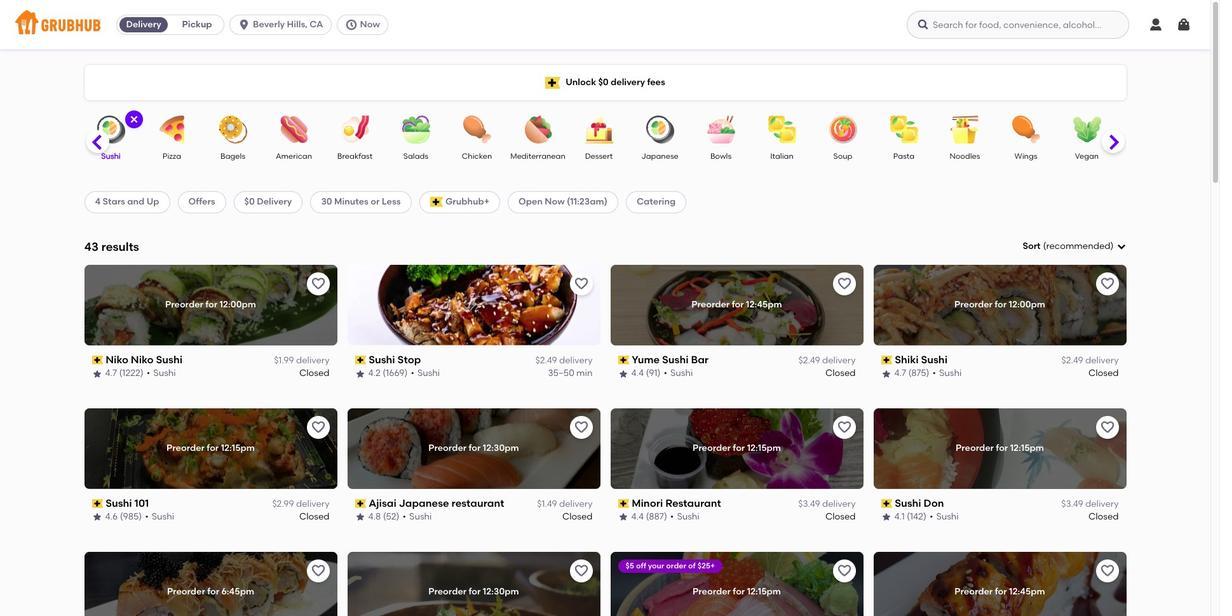 Task type: locate. For each thing, give the bounding box(es) containing it.
sushi stop
[[369, 354, 421, 366]]

preorder for 12:00pm
[[165, 300, 256, 310], [955, 300, 1046, 310]]

1 horizontal spatial 4.7
[[895, 368, 907, 379]]

$0
[[599, 77, 609, 88], [245, 197, 255, 207]]

shiki sushi
[[895, 354, 948, 366]]

bagels image
[[211, 116, 255, 144]]

delivery inside button
[[126, 19, 161, 30]]

$1.99
[[274, 355, 294, 366]]

preorder for 12:45pm
[[692, 300, 782, 310], [955, 587, 1046, 598]]

2 horizontal spatial $2.49
[[1062, 355, 1084, 366]]

1 vertical spatial japanese
[[399, 498, 449, 510]]

japanese down the "japanese" image
[[642, 152, 679, 161]]

12:00pm for shiki sushi
[[1009, 300, 1046, 310]]

12:00pm for niko niko sushi
[[220, 300, 256, 310]]

• sushi for sushi don
[[930, 512, 959, 523]]

grubhub plus flag logo image left grubhub+
[[430, 197, 443, 208]]

1 horizontal spatial save this restaurant image
[[837, 276, 852, 292]]

0 vertical spatial preorder for 12:30pm
[[429, 443, 519, 454]]

unlock $0 delivery fees
[[566, 77, 666, 88]]

0 horizontal spatial 4.7
[[105, 368, 117, 379]]

star icon image left "4.6"
[[92, 513, 102, 523]]

1 horizontal spatial delivery
[[257, 197, 292, 207]]

4.4
[[632, 368, 644, 379], [632, 512, 644, 523]]

1 vertical spatial preorder for 12:45pm
[[955, 587, 1046, 598]]

0 horizontal spatial $3.49
[[799, 499, 821, 510]]

save this restaurant button
[[307, 273, 330, 296], [570, 273, 593, 296], [833, 273, 856, 296], [1096, 273, 1119, 296], [307, 416, 330, 439], [570, 416, 593, 439], [833, 416, 856, 439], [1096, 416, 1119, 439], [307, 560, 330, 583], [570, 560, 593, 583], [833, 560, 856, 583], [1096, 560, 1119, 583]]

$2.49
[[536, 355, 557, 366], [799, 355, 821, 366], [1062, 355, 1084, 366]]

order
[[667, 562, 687, 571]]

• for sushi stop
[[411, 368, 415, 379]]

star icon image
[[92, 369, 102, 379], [355, 369, 365, 379], [618, 369, 629, 379], [882, 369, 892, 379], [92, 513, 102, 523], [355, 513, 365, 523], [618, 513, 629, 523], [882, 513, 892, 523]]

0 vertical spatial now
[[360, 19, 380, 30]]

don
[[924, 498, 945, 510]]

Search for food, convenience, alcohol... search field
[[907, 11, 1130, 39]]

2 $3.49 delivery from the left
[[1062, 499, 1119, 510]]

1 preorder for 12:00pm from the left
[[165, 300, 256, 310]]

salads
[[404, 152, 429, 161]]

0 horizontal spatial $0
[[245, 197, 255, 207]]

subscription pass image left sushi 101 at bottom left
[[92, 500, 103, 509]]

1 $3.49 delivery from the left
[[799, 499, 856, 510]]

• sushi down 101
[[145, 512, 174, 523]]

0 horizontal spatial $3.49 delivery
[[799, 499, 856, 510]]

• sushi right the "(875)"
[[933, 368, 962, 379]]

$2.99
[[272, 499, 294, 510]]

star icon image left 4.2 at the bottom
[[355, 369, 365, 379]]

star icon image for yume sushi bar
[[618, 369, 629, 379]]

• down stop
[[411, 368, 415, 379]]

4.4 left the (91)
[[632, 368, 644, 379]]

niko up 4.7 (1222)
[[106, 354, 128, 366]]

delivery for ajisai japanese restaurant
[[559, 499, 593, 510]]

1 vertical spatial 4.4
[[632, 512, 644, 523]]

closed for niko niko sushi
[[299, 368, 330, 379]]

2 $2.49 delivery from the left
[[799, 355, 856, 366]]

35–50 min
[[548, 368, 593, 379]]

niko
[[106, 354, 128, 366], [131, 354, 154, 366]]

• right the "(875)"
[[933, 368, 937, 379]]

0 horizontal spatial preorder for 12:45pm
[[692, 300, 782, 310]]

beverly hills, ca
[[253, 19, 323, 30]]

• down niko niko sushi
[[147, 368, 150, 379]]

0 horizontal spatial delivery
[[126, 19, 161, 30]]

your
[[648, 562, 665, 571]]

pizza image
[[150, 116, 194, 144]]

• sushi
[[147, 368, 176, 379], [411, 368, 440, 379], [664, 368, 693, 379], [933, 368, 962, 379], [145, 512, 174, 523], [403, 512, 432, 523], [671, 512, 700, 523], [930, 512, 959, 523]]

subscription pass image left sushi don
[[882, 500, 893, 509]]

star icon image left 4.4 (887)
[[618, 513, 629, 523]]

• right the (91)
[[664, 368, 668, 379]]

1 horizontal spatial grubhub plus flag logo image
[[546, 77, 561, 89]]

1 vertical spatial grubhub plus flag logo image
[[430, 197, 443, 208]]

vegan image
[[1065, 116, 1110, 144]]

grubhub plus flag logo image left unlock
[[546, 77, 561, 89]]

)
[[1111, 241, 1114, 252]]

beverly
[[253, 19, 285, 30]]

• sushi down stop
[[411, 368, 440, 379]]

subscription pass image
[[882, 356, 893, 365], [92, 500, 103, 509], [882, 500, 893, 509]]

•
[[147, 368, 150, 379], [411, 368, 415, 379], [664, 368, 668, 379], [933, 368, 937, 379], [145, 512, 149, 523], [403, 512, 406, 523], [671, 512, 674, 523], [930, 512, 934, 523]]

1 vertical spatial 12:30pm
[[483, 587, 519, 598]]

1 horizontal spatial 12:45pm
[[1010, 587, 1046, 598]]

(1222)
[[119, 368, 144, 379]]

1 4.7 from the left
[[105, 368, 117, 379]]

1 4.4 from the top
[[632, 368, 644, 379]]

delivery for yume sushi bar
[[823, 355, 856, 366]]

delivery left pickup
[[126, 19, 161, 30]]

• down 101
[[145, 512, 149, 523]]

chicken
[[462, 152, 492, 161]]

4.6 (985)
[[105, 512, 142, 523]]

$3.49
[[799, 499, 821, 510], [1062, 499, 1084, 510]]

12:15pm for sushi don
[[1011, 443, 1045, 454]]

subscription pass image left yume
[[618, 356, 630, 365]]

4.4 (887)
[[632, 512, 668, 523]]

• down don
[[930, 512, 934, 523]]

mediterranean
[[511, 152, 566, 161]]

2 $3.49 from the left
[[1062, 499, 1084, 510]]

open now (11:23am)
[[519, 197, 608, 207]]

12:30pm
[[483, 443, 519, 454], [483, 587, 519, 598]]

grubhub plus flag logo image
[[546, 77, 561, 89], [430, 197, 443, 208]]

noodles image
[[943, 116, 988, 144]]

1 niko from the left
[[106, 354, 128, 366]]

4.7 for niko niko sushi
[[105, 368, 117, 379]]

$2.49 for yume sushi bar
[[799, 355, 821, 366]]

for
[[206, 300, 218, 310], [732, 300, 744, 310], [995, 300, 1007, 310], [207, 443, 219, 454], [469, 443, 481, 454], [733, 443, 745, 454], [997, 443, 1009, 454], [207, 587, 219, 598], [469, 587, 481, 598], [733, 587, 745, 598], [995, 587, 1008, 598]]

$2.49 delivery
[[536, 355, 593, 366], [799, 355, 856, 366], [1062, 355, 1119, 366]]

delivery
[[126, 19, 161, 30], [257, 197, 292, 207]]

• sushi for niko niko sushi
[[147, 368, 176, 379]]

subscription pass image left minori
[[618, 500, 630, 509]]

• sushi for shiki sushi
[[933, 368, 962, 379]]

1 horizontal spatial $3.49
[[1062, 499, 1084, 510]]

subscription pass image left niko niko sushi
[[92, 356, 103, 365]]

• right (52)
[[403, 512, 406, 523]]

closed for sushi 101
[[299, 512, 330, 523]]

niko up (1222)
[[131, 354, 154, 366]]

(985)
[[120, 512, 142, 523]]

1 horizontal spatial preorder for 12:45pm
[[955, 587, 1046, 598]]

dessert image
[[577, 116, 622, 144]]

star icon image left "4.8"
[[355, 513, 365, 523]]

3 $2.49 from the left
[[1062, 355, 1084, 366]]

$2.49 for sushi stop
[[536, 355, 557, 366]]

0 horizontal spatial 12:45pm
[[746, 300, 782, 310]]

star icon image for sushi 101
[[92, 513, 102, 523]]

3 $2.49 delivery from the left
[[1062, 355, 1119, 366]]

2 preorder for 12:00pm from the left
[[955, 300, 1046, 310]]

now right ca
[[360, 19, 380, 30]]

1 12:00pm from the left
[[220, 300, 256, 310]]

• sushi down yume sushi bar at bottom
[[664, 368, 693, 379]]

1 12:30pm from the top
[[483, 443, 519, 454]]

sushi 101
[[106, 498, 149, 510]]

1 horizontal spatial $3.49 delivery
[[1062, 499, 1119, 510]]

$3.49 delivery
[[799, 499, 856, 510], [1062, 499, 1119, 510]]

0 horizontal spatial save this restaurant image
[[574, 420, 589, 435]]

bowls
[[711, 152, 732, 161]]

preorder
[[165, 300, 203, 310], [692, 300, 730, 310], [955, 300, 993, 310], [167, 443, 205, 454], [429, 443, 467, 454], [693, 443, 731, 454], [956, 443, 994, 454], [167, 587, 205, 598], [429, 587, 467, 598], [693, 587, 731, 598], [955, 587, 993, 598]]

$0 right unlock
[[599, 77, 609, 88]]

restaurant
[[452, 498, 505, 510]]

43 results
[[84, 239, 139, 254]]

0 horizontal spatial grubhub plus flag logo image
[[430, 197, 443, 208]]

• for sushi 101
[[145, 512, 149, 523]]

$0 right offers
[[245, 197, 255, 207]]

2 12:00pm from the left
[[1009, 300, 1046, 310]]

minori restaurant
[[632, 498, 722, 510]]

• sushi down don
[[930, 512, 959, 523]]

catering
[[637, 197, 676, 207]]

0 horizontal spatial svg image
[[345, 18, 358, 31]]

subscription pass image for minori restaurant
[[618, 500, 630, 509]]

subscription pass image left ajisai
[[355, 500, 366, 509]]

sort ( recommended )
[[1023, 241, 1114, 252]]

now right open
[[545, 197, 565, 207]]

None field
[[1023, 240, 1127, 253]]

12:15pm
[[221, 443, 255, 454], [747, 443, 781, 454], [1011, 443, 1045, 454], [747, 587, 781, 598]]

delivery
[[611, 77, 645, 88], [296, 355, 330, 366], [560, 355, 593, 366], [823, 355, 856, 366], [1086, 355, 1119, 366], [296, 499, 330, 510], [559, 499, 593, 510], [823, 499, 856, 510], [1086, 499, 1119, 510]]

0 vertical spatial 12:30pm
[[483, 443, 519, 454]]

$2.49 for shiki sushi
[[1062, 355, 1084, 366]]

1 $3.49 from the left
[[799, 499, 821, 510]]

ajisai
[[369, 498, 397, 510]]

• for minori restaurant
[[671, 512, 674, 523]]

1 horizontal spatial niko
[[131, 354, 154, 366]]

save this restaurant image for bar
[[837, 276, 852, 292]]

1 horizontal spatial svg image
[[918, 18, 930, 31]]

$3.49 for minori restaurant
[[799, 499, 821, 510]]

0 horizontal spatial 12:00pm
[[220, 300, 256, 310]]

save this restaurant image
[[837, 276, 852, 292], [574, 420, 589, 435], [1100, 420, 1116, 435]]

preorder for 12:30pm
[[429, 443, 519, 454], [429, 587, 519, 598]]

1 horizontal spatial now
[[545, 197, 565, 207]]

japanese
[[642, 152, 679, 161], [399, 498, 449, 510]]

(91)
[[646, 368, 661, 379]]

• sushi for yume sushi bar
[[664, 368, 693, 379]]

0 vertical spatial preorder for 12:45pm
[[692, 300, 782, 310]]

closed for sushi don
[[1089, 512, 1119, 523]]

delivery for sushi stop
[[560, 355, 593, 366]]

• down the minori restaurant on the right bottom
[[671, 512, 674, 523]]

2 horizontal spatial $2.49 delivery
[[1062, 355, 1119, 366]]

0 vertical spatial delivery
[[126, 19, 161, 30]]

0 vertical spatial $0
[[599, 77, 609, 88]]

star icon image for niko niko sushi
[[92, 369, 102, 379]]

• sushi down niko niko sushi
[[147, 368, 176, 379]]

1 vertical spatial delivery
[[257, 197, 292, 207]]

0 horizontal spatial preorder for 12:00pm
[[165, 300, 256, 310]]

delivery for sushi 101
[[296, 499, 330, 510]]

2 4.7 from the left
[[895, 368, 907, 379]]

delivery down american
[[257, 197, 292, 207]]

4.4 down minori
[[632, 512, 644, 523]]

yume
[[632, 354, 660, 366]]

2 horizontal spatial svg image
[[1177, 17, 1192, 32]]

1 $2.49 from the left
[[536, 355, 557, 366]]

svg image
[[1149, 17, 1164, 32], [238, 18, 251, 31], [129, 114, 139, 125], [1117, 242, 1127, 252]]

(142)
[[907, 512, 927, 523]]

yume sushi bar
[[632, 354, 709, 366]]

2 4.4 from the top
[[632, 512, 644, 523]]

1 horizontal spatial preorder for 12:00pm
[[955, 300, 1046, 310]]

svg image
[[1177, 17, 1192, 32], [345, 18, 358, 31], [918, 18, 930, 31]]

• sushi down restaurant
[[671, 512, 700, 523]]

now
[[360, 19, 380, 30], [545, 197, 565, 207]]

0 horizontal spatial $2.49 delivery
[[536, 355, 593, 366]]

0 vertical spatial grubhub plus flag logo image
[[546, 77, 561, 89]]

preorder for 12:00pm for niko niko sushi
[[165, 300, 256, 310]]

2 $2.49 from the left
[[799, 355, 821, 366]]

bagels
[[221, 152, 245, 161]]

2 horizontal spatial save this restaurant image
[[1100, 420, 1116, 435]]

subscription pass image
[[92, 356, 103, 365], [355, 356, 366, 365], [618, 356, 630, 365], [355, 500, 366, 509], [618, 500, 630, 509]]

star icon image left "4.1"
[[882, 513, 892, 523]]

star icon image left 4.7 (1222)
[[92, 369, 102, 379]]

4.7 down shiki at bottom right
[[895, 368, 907, 379]]

american image
[[272, 116, 316, 144]]

delivery button
[[117, 15, 170, 35]]

american
[[276, 152, 312, 161]]

35–50
[[548, 368, 575, 379]]

delivery for minori restaurant
[[823, 499, 856, 510]]

star icon image left 4.4 (91)
[[618, 369, 629, 379]]

now inside now button
[[360, 19, 380, 30]]

2 12:30pm from the top
[[483, 587, 519, 598]]

star icon image for minori restaurant
[[618, 513, 629, 523]]

delivery for shiki sushi
[[1086, 355, 1119, 366]]

japanese up (52)
[[399, 498, 449, 510]]

4.1 (142)
[[895, 512, 927, 523]]

star icon image left the 4.7 (875)
[[882, 369, 892, 379]]

1 vertical spatial now
[[545, 197, 565, 207]]

none field containing sort
[[1023, 240, 1127, 253]]

$0 delivery
[[245, 197, 292, 207]]

0 vertical spatial 4.4
[[632, 368, 644, 379]]

(
[[1044, 241, 1047, 252]]

1 vertical spatial $0
[[245, 197, 255, 207]]

1 horizontal spatial $2.49 delivery
[[799, 355, 856, 366]]

restaurant
[[666, 498, 722, 510]]

preorder for 12:15pm for sushi don
[[956, 443, 1045, 454]]

subscription pass image for sushi don
[[882, 500, 893, 509]]

4.8 (52)
[[368, 512, 400, 523]]

$2.99 delivery
[[272, 499, 330, 510]]

bar
[[691, 354, 709, 366]]

0 horizontal spatial niko
[[106, 354, 128, 366]]

1 horizontal spatial 12:00pm
[[1009, 300, 1046, 310]]

subscription pass image left shiki at bottom right
[[882, 356, 893, 365]]

1 vertical spatial preorder for 12:30pm
[[429, 587, 519, 598]]

$2.49 delivery for sushi stop
[[536, 355, 593, 366]]

svg image inside now button
[[345, 18, 358, 31]]

noodles
[[950, 152, 981, 161]]

1 horizontal spatial $2.49
[[799, 355, 821, 366]]

30
[[321, 197, 332, 207]]

12:15pm for sushi 101
[[221, 443, 255, 454]]

$2.49 delivery for yume sushi bar
[[799, 355, 856, 366]]

0 horizontal spatial $2.49
[[536, 355, 557, 366]]

sushi
[[101, 152, 121, 161], [156, 354, 183, 366], [369, 354, 395, 366], [663, 354, 689, 366], [922, 354, 948, 366], [153, 368, 176, 379], [418, 368, 440, 379], [671, 368, 693, 379], [940, 368, 962, 379], [106, 498, 132, 510], [895, 498, 922, 510], [152, 512, 174, 523], [410, 512, 432, 523], [677, 512, 700, 523], [937, 512, 959, 523]]

minutes
[[334, 197, 369, 207]]

• sushi down ajisai japanese restaurant
[[403, 512, 432, 523]]

subscription pass image left sushi stop
[[355, 356, 366, 365]]

• for shiki sushi
[[933, 368, 937, 379]]

1 $2.49 delivery from the left
[[536, 355, 593, 366]]

mediterranean image
[[516, 116, 560, 144]]

4.7 left (1222)
[[105, 368, 117, 379]]

0 vertical spatial japanese
[[642, 152, 679, 161]]

save this restaurant image
[[311, 276, 326, 292], [574, 276, 589, 292], [1100, 276, 1116, 292], [311, 420, 326, 435], [837, 420, 852, 435], [311, 564, 326, 579], [574, 564, 589, 579], [837, 564, 852, 579], [1100, 564, 1116, 579]]

1 preorder for 12:30pm from the top
[[429, 443, 519, 454]]

0 horizontal spatial now
[[360, 19, 380, 30]]

shiki
[[895, 354, 919, 366]]

4.6
[[105, 512, 118, 523]]



Task type: describe. For each thing, give the bounding box(es) containing it.
closed for shiki sushi
[[1089, 368, 1119, 379]]

(875)
[[909, 368, 930, 379]]

or
[[371, 197, 380, 207]]

soup image
[[821, 116, 866, 144]]

open
[[519, 197, 543, 207]]

pasta
[[894, 152, 915, 161]]

$2.49 delivery for shiki sushi
[[1062, 355, 1119, 366]]

star icon image for sushi stop
[[355, 369, 365, 379]]

sushi stop logo image
[[347, 265, 601, 346]]

hills,
[[287, 19, 308, 30]]

wings image
[[1004, 116, 1049, 144]]

unlock
[[566, 77, 596, 88]]

wings
[[1015, 152, 1038, 161]]

pizza
[[163, 152, 181, 161]]

4.1
[[895, 512, 905, 523]]

japanese image
[[638, 116, 683, 144]]

4.7 (1222)
[[105, 368, 144, 379]]

6:45pm
[[222, 587, 254, 598]]

$25+
[[698, 562, 715, 571]]

italian image
[[760, 116, 805, 144]]

of
[[689, 562, 696, 571]]

4.2 (1669)
[[368, 368, 408, 379]]

• sushi for sushi 101
[[145, 512, 174, 523]]

star icon image for shiki sushi
[[882, 369, 892, 379]]

grubhub plus flag logo image for unlock $0 delivery fees
[[546, 77, 561, 89]]

• for yume sushi bar
[[664, 368, 668, 379]]

less
[[382, 197, 401, 207]]

closed for minori restaurant
[[826, 512, 856, 523]]

subscription pass image for shiki sushi
[[882, 356, 893, 365]]

1 vertical spatial 12:45pm
[[1010, 587, 1046, 598]]

• sushi for sushi stop
[[411, 368, 440, 379]]

chicken image
[[455, 116, 499, 144]]

• sushi for minori restaurant
[[671, 512, 700, 523]]

4.7 (875)
[[895, 368, 930, 379]]

101
[[135, 498, 149, 510]]

4.7 for shiki sushi
[[895, 368, 907, 379]]

2 niko from the left
[[131, 354, 154, 366]]

and
[[127, 197, 145, 207]]

30 minutes or less
[[321, 197, 401, 207]]

pasta image
[[882, 116, 927, 144]]

ajisai japanese restaurant
[[369, 498, 505, 510]]

breakfast
[[338, 152, 373, 161]]

0 horizontal spatial japanese
[[399, 498, 449, 510]]

breakfast image
[[333, 116, 377, 144]]

star icon image for sushi don
[[882, 513, 892, 523]]

min
[[577, 368, 593, 379]]

$3.49 delivery for sushi don
[[1062, 499, 1119, 510]]

12:15pm for minori restaurant
[[747, 443, 781, 454]]

subscription pass image for niko niko sushi
[[92, 356, 103, 365]]

• for sushi don
[[930, 512, 934, 523]]

niko niko sushi
[[106, 354, 183, 366]]

(1669)
[[383, 368, 408, 379]]

• sushi for ajisai japanese restaurant
[[403, 512, 432, 523]]

closed for ajisai japanese restaurant
[[563, 512, 593, 523]]

0 vertical spatial 12:45pm
[[746, 300, 782, 310]]

off
[[636, 562, 647, 571]]

bowls image
[[699, 116, 744, 144]]

salads image
[[394, 116, 438, 144]]

main navigation navigation
[[0, 0, 1211, 50]]

(887)
[[646, 512, 668, 523]]

recommended
[[1047, 241, 1111, 252]]

4.4 for minori restaurant
[[632, 512, 644, 523]]

$3.49 for sushi don
[[1062, 499, 1084, 510]]

delivery for niko niko sushi
[[296, 355, 330, 366]]

preorder for 6:45pm
[[167, 587, 254, 598]]

soup
[[834, 152, 853, 161]]

$5 off your order of $25+
[[626, 562, 715, 571]]

now button
[[337, 15, 393, 35]]

grubhub plus flag logo image for grubhub+
[[430, 197, 443, 208]]

star icon image for ajisai japanese restaurant
[[355, 513, 365, 523]]

minori
[[632, 498, 663, 510]]

preorder for 12:15pm for minori restaurant
[[693, 443, 781, 454]]

results
[[101, 239, 139, 254]]

dessert
[[585, 152, 613, 161]]

4.2
[[368, 368, 381, 379]]

sushi image
[[89, 116, 133, 144]]

delivery for sushi don
[[1086, 499, 1119, 510]]

svg image inside beverly hills, ca button
[[238, 18, 251, 31]]

subscription pass image for ajisai japanese restaurant
[[355, 500, 366, 509]]

1 horizontal spatial $0
[[599, 77, 609, 88]]

closed for yume sushi bar
[[826, 368, 856, 379]]

4 stars and up
[[95, 197, 159, 207]]

save this restaurant image for restaurant
[[574, 420, 589, 435]]

up
[[147, 197, 159, 207]]

4
[[95, 197, 101, 207]]

4.4 (91)
[[632, 368, 661, 379]]

pickup
[[182, 19, 212, 30]]

$1.49 delivery
[[537, 499, 593, 510]]

subscription pass image for sushi stop
[[355, 356, 366, 365]]

• for niko niko sushi
[[147, 368, 150, 379]]

grubhub+
[[446, 197, 490, 207]]

1 horizontal spatial japanese
[[642, 152, 679, 161]]

(11:23am)
[[567, 197, 608, 207]]

vegan
[[1076, 152, 1099, 161]]

2 preorder for 12:30pm from the top
[[429, 587, 519, 598]]

$5
[[626, 562, 635, 571]]

preorder for 12:15pm for sushi 101
[[167, 443, 255, 454]]

stars
[[103, 197, 125, 207]]

subscription pass image for sushi 101
[[92, 500, 103, 509]]

• for ajisai japanese restaurant
[[403, 512, 406, 523]]

preorder for 12:00pm for shiki sushi
[[955, 300, 1046, 310]]

offers
[[189, 197, 215, 207]]

sushi don
[[895, 498, 945, 510]]

(52)
[[383, 512, 400, 523]]

4.4 for yume sushi bar
[[632, 368, 644, 379]]

stop
[[398, 354, 421, 366]]

4.8
[[368, 512, 381, 523]]

subscription pass image for yume sushi bar
[[618, 356, 630, 365]]

43
[[84, 239, 99, 254]]

$1.99 delivery
[[274, 355, 330, 366]]

fees
[[648, 77, 666, 88]]

$3.49 delivery for minori restaurant
[[799, 499, 856, 510]]

pickup button
[[170, 15, 224, 35]]

sort
[[1023, 241, 1041, 252]]



Task type: vqa. For each thing, say whether or not it's contained in the screenshot.


